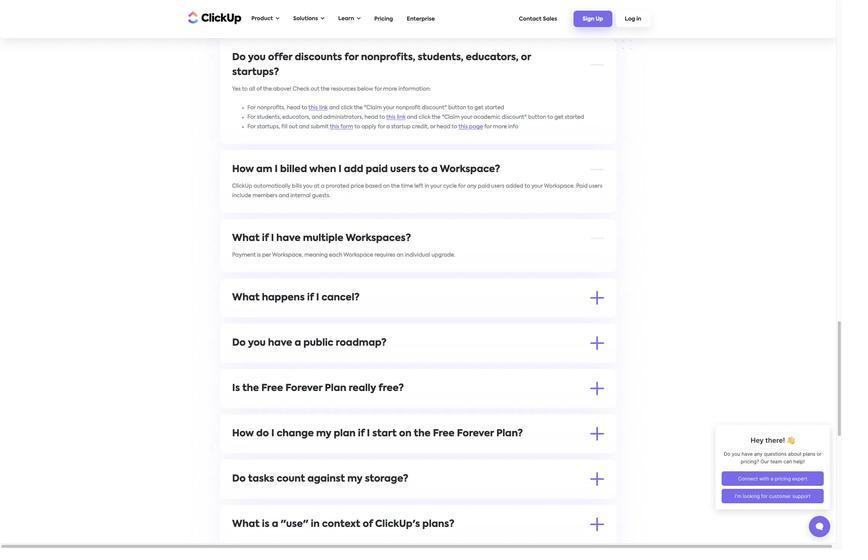 Task type: describe. For each thing, give the bounding box(es) containing it.
2 horizontal spatial in
[[636, 16, 641, 22]]

0 horizontal spatial nonprofits,
[[257, 105, 286, 110]]

reach
[[425, 548, 440, 549]]

guests.
[[312, 193, 331, 198]]

submit
[[311, 124, 329, 129]]

this up the submit
[[309, 105, 318, 110]]

workflows.
[[507, 538, 535, 544]]

until
[[423, 312, 434, 317]]

30
[[553, 2, 560, 8]]

you down value
[[470, 548, 479, 549]]

sign up
[[583, 16, 603, 22]]

things
[[321, 493, 337, 498]]

purchase,
[[461, 2, 486, 8]]

only
[[309, 493, 320, 498]]

plan,
[[432, 448, 446, 453]]

0 horizontal spatial educators,
[[282, 114, 311, 120]]

how do i change my plan if i start on the free forever plan?
[[232, 429, 523, 439]]

i left add
[[339, 165, 342, 174]]

as
[[286, 538, 292, 544]]

a right built
[[332, 448, 335, 453]]

a right as
[[293, 538, 296, 544]]

1 vertical spatial students,
[[257, 114, 281, 120]]

plan inside you're free to cancel at anytime! when you do, your current plan will last until the end of your billing cycle, unless you choose to downgrade immediately.
[[389, 312, 401, 317]]

care
[[405, 448, 417, 453]]

100%
[[261, 2, 275, 8]]

i left start
[[367, 429, 370, 439]]

when
[[309, 165, 336, 174]]

you left reach
[[414, 548, 423, 549]]

no!
[[232, 493, 241, 498]]

your right do,
[[356, 312, 367, 317]]

and up 'administrators,'
[[329, 105, 340, 110]]

level
[[456, 402, 467, 408]]

of up the features,
[[363, 520, 373, 529]]

0 vertical spatial get
[[475, 105, 484, 110]]

you inside we have a 100% satisfaction guarantee. if for any reason, you're not satisfied with your purchase, simply let us know within 30 days and we'll be happy to issue you a full refund.
[[279, 12, 289, 17]]

log in link
[[616, 11, 650, 27]]

sure!
[[242, 402, 254, 408]]

upgrade.
[[432, 252, 455, 258]]

free for plan
[[433, 429, 455, 439]]

sign up button
[[573, 11, 612, 27]]

a up can
[[295, 338, 301, 348]]

1 vertical spatial cycle,
[[447, 448, 462, 453]]

enterprise link
[[403, 12, 439, 25]]

your inside "uses" are intended as a demonstration of paid plan features, allowing you to explore their value for your workflows. uses are cumulative throughout a workspace and they do not reset or count down. when you reach a use limit, you won't lose any data, but you won't be able t
[[495, 538, 506, 544]]

0 horizontal spatial discount"
[[422, 105, 447, 110]]

storage?
[[365, 474, 409, 484]]

0 vertical spatial free
[[262, 384, 283, 393]]

able
[[580, 548, 592, 549]]

workspace?
[[440, 165, 500, 174]]

1 vertical spatial do
[[256, 429, 269, 439]]

solutions button
[[289, 11, 328, 27]]

for down academic on the top right
[[485, 124, 492, 129]]

here
[[315, 357, 327, 362]]

plan inside for sure! this is so much more than a trial. the free forever plan offers an unmatched level of functionality compared to other "freemium" apps. we do this by making money on our paid plans.
[[386, 402, 397, 408]]

1 horizontal spatial link
[[397, 114, 406, 120]]

workspace,
[[272, 252, 303, 258]]

1 horizontal spatial more
[[383, 86, 397, 92]]

a left the use
[[441, 548, 445, 549]]

of right the care
[[418, 448, 424, 453]]

0 horizontal spatial in
[[311, 520, 320, 529]]

do for do you have a public roadmap?
[[232, 338, 246, 348]]

my for plan
[[316, 429, 332, 439]]

2 horizontal spatial more
[[493, 124, 507, 129]]

last
[[412, 312, 421, 317]]

this inside for sure! this is so much more than a trial. the free forever plan offers an unmatched level of functionality compared to other "freemium" apps. we do this by making money on our paid plans.
[[266, 412, 275, 417]]

clickup automatically bills you at a prorated price based on the time left in your cycle for any paid users added to your workspace. paid users include members and internal guests.
[[232, 183, 603, 198]]

1 horizontal spatial all
[[425, 448, 431, 453]]

payment
[[475, 448, 499, 453]]

requires
[[375, 252, 395, 258]]

once you've created a team, we built a handy billing area to take care of all plan, cycle, and payment details.
[[232, 448, 519, 453]]

this up for startups, fill out and submit this form to apply for a startup credit, or head to this page for more info
[[386, 114, 396, 120]]

or inside "uses" are intended as a demonstration of paid plan features, allowing you to explore their value for your workflows. uses are cumulative throughout a workspace and they do not reset or count down. when you reach a use limit, you won't lose any data, but you won't be able t
[[357, 548, 362, 549]]

what happens if i cancel?
[[232, 293, 360, 303]]

value
[[471, 538, 485, 544]]

2 vertical spatial have
[[268, 338, 292, 348]]

0 horizontal spatial "claim
[[364, 105, 382, 110]]

this page link
[[459, 124, 483, 129]]

0 horizontal spatial out
[[289, 124, 298, 129]]

us
[[514, 2, 519, 8]]

1 horizontal spatial users
[[491, 183, 505, 189]]

a inside for sure! this is so much more than a trial. the free forever plan offers an unmatched level of functionality compared to other "freemium" apps. we do this by making money on our paid plans.
[[324, 402, 328, 408]]

bills
[[292, 183, 302, 189]]

cancel
[[269, 312, 286, 317]]

have inside we have a 100% satisfaction guarantee. if for any reason, you're not satisfied with your purchase, simply let us know within 30 days and we'll be happy to issue you a full refund.
[[242, 2, 255, 8]]

students, inside 'do you offer discounts for nonprofits, students, educators, or startups?'
[[418, 53, 464, 62]]

based
[[366, 183, 382, 189]]

individual
[[405, 252, 430, 258]]

a left 100%
[[256, 2, 260, 8]]

you're
[[384, 2, 400, 8]]

unless
[[509, 312, 525, 317]]

payment is per workspace, meaning each workspace requires an individual upgrade.
[[232, 252, 455, 258]]

trial.
[[329, 402, 340, 408]]

0 horizontal spatial users
[[390, 165, 416, 174]]

you inside clickup automatically bills you at a prorated price based on the time left in your cycle for any paid users added to your workspace. paid users include members and internal guests.
[[303, 183, 313, 189]]

a inside clickup automatically bills you at a prorated price based on the time left in your cycle for any paid users added to your workspace. paid users include members and internal guests.
[[321, 183, 325, 189]]

when inside you're free to cancel at anytime! when you do, your current plan will last until the end of your billing cycle, unless you choose to downgrade immediately.
[[319, 312, 335, 317]]

0 vertical spatial forever
[[286, 384, 323, 393]]

apps.
[[232, 412, 247, 417]]

against
[[308, 474, 345, 484]]

context
[[322, 520, 361, 529]]

nonprofits, inside 'do you offer discounts for nonprofits, students, educators, or startups?'
[[361, 53, 416, 62]]

product
[[251, 16, 273, 21]]

enterprise
[[407, 16, 435, 22]]

you up certainly
[[248, 338, 266, 348]]

0 horizontal spatial started
[[485, 105, 504, 110]]

you up reach
[[419, 538, 429, 544]]

how for how am i billed when i add paid users to a workspace?
[[232, 165, 254, 174]]

1 vertical spatial button
[[528, 114, 546, 120]]

paid inside for sure! this is so much more than a trial. the free forever plan offers an unmatched level of functionality compared to other "freemium" apps. we do this by making money on our paid plans.
[[343, 412, 355, 417]]

1 won't from the left
[[481, 548, 496, 549]]

a left startup
[[387, 124, 390, 129]]

take
[[392, 448, 404, 453]]

1 vertical spatial click
[[419, 114, 431, 120]]

what is a "use" in context of clickup's plans?
[[232, 520, 455, 529]]

1 horizontal spatial head
[[365, 114, 378, 120]]

0 vertical spatial workspace
[[344, 252, 373, 258]]

downgrade
[[565, 312, 595, 317]]

intended
[[261, 538, 284, 544]]

1 horizontal spatial or
[[430, 124, 436, 129]]

in inside clickup automatically bills you at a prorated price based on the time left in your cycle for any paid users added to your workspace. paid users include members and internal guests.
[[425, 183, 429, 189]]

1 horizontal spatial started
[[565, 114, 584, 120]]

refund.
[[304, 12, 323, 17]]

we'll
[[587, 2, 598, 8]]

workspace inside "uses" are intended as a demonstration of paid plan features, allowing you to explore their value for your workflows. uses are cumulative throughout a workspace and they do not reset or count down. when you reach a use limit, you won't lose any data, but you won't be able t
[[268, 548, 298, 549]]

to inside "uses" are intended as a demonstration of paid plan features, allowing you to explore their value for your workflows. uses are cumulative throughout a workspace and they do not reset or count down. when you reach a use limit, you won't lose any data, but you won't be able t
[[430, 538, 435, 544]]

0 horizontal spatial all
[[249, 86, 255, 92]]

left
[[415, 183, 423, 189]]

other
[[546, 402, 560, 408]]

any inside "uses" are intended as a demonstration of paid plan features, allowing you to explore their value for your workflows. uses are cumulative throughout a workspace and they do not reset or count down. when you reach a use limit, you won't lose any data, but you won't be able t
[[509, 548, 518, 549]]

for right apply
[[378, 124, 385, 129]]

1 horizontal spatial are
[[289, 493, 298, 498]]

we inside for sure! this is so much more than a trial. the free forever plan offers an unmatched level of functionality compared to other "freemium" apps. we do this by making money on our paid plans.
[[248, 412, 256, 417]]

know
[[521, 2, 535, 8]]

1 vertical spatial if
[[307, 293, 314, 303]]

time
[[401, 183, 413, 189]]

and left the submit
[[299, 124, 310, 129]]

a down 'intended'
[[263, 548, 267, 549]]

area
[[372, 448, 384, 453]]

0 vertical spatial button
[[448, 105, 466, 110]]

to inside clickup automatically bills you at a prorated price based on the time left in your cycle for any paid users added to your workspace. paid users include members and internal guests.
[[525, 183, 530, 189]]

paid up based
[[366, 165, 388, 174]]

we certainly do! you can find it here .
[[232, 357, 328, 362]]

do for do tasks count against my storage?
[[232, 474, 246, 484]]

is inside for sure! this is so much more than a trial. the free forever plan offers an unmatched level of functionality compared to other "freemium" apps. we do this by making money on our paid plans.
[[267, 402, 271, 408]]

for for for nonprofits, head to this link and click the "claim your nonprofit discount" button to get started
[[248, 105, 256, 110]]

and inside "uses" are intended as a demonstration of paid plan features, allowing you to explore their value for your workflows. uses are cumulative throughout a workspace and they do not reset or count down. when you reach a use limit, you won't lose any data, but you won't be able t
[[299, 548, 310, 549]]

how for how do i change my plan if i start on the free forever plan?
[[232, 429, 254, 439]]

1 horizontal spatial get
[[555, 114, 564, 120]]

cycle, inside you're free to cancel at anytime! when you do, your current plan will last until the end of your billing cycle, unless you choose to downgrade immediately.
[[493, 312, 508, 317]]

when inside "uses" are intended as a demonstration of paid plan features, allowing you to explore their value for your workflows. uses are cumulative throughout a workspace and they do not reset or count down. when you reach a use limit, you won't lose any data, but you won't be able t
[[397, 548, 413, 549]]

we
[[310, 448, 318, 453]]

here link
[[315, 357, 327, 362]]

money
[[305, 412, 323, 417]]

your right end
[[463, 312, 475, 317]]

per
[[262, 252, 271, 258]]

my for storage?
[[348, 474, 363, 484]]

2 horizontal spatial head
[[437, 124, 451, 129]]

a left team,
[[288, 448, 292, 453]]

internal
[[291, 193, 311, 198]]

what for what if i have multiple workspaces?
[[232, 234, 260, 243]]

0 vertical spatial an
[[397, 252, 404, 258]]

and up the submit
[[312, 114, 322, 120]]

an inside for sure! this is so much more than a trial. the free forever plan offers an unmatched level of functionality compared to other "freemium" apps. we do this by making money on our paid plans.
[[415, 402, 422, 408]]

contact sales button
[[515, 12, 561, 25]]

by
[[276, 412, 283, 417]]

2 horizontal spatial are
[[550, 538, 558, 544]]

of down startups?
[[257, 86, 262, 92]]

you right 'but'
[[545, 548, 555, 549]]

what if i have multiple workspaces?
[[232, 234, 411, 243]]

0 horizontal spatial billing
[[355, 448, 370, 453]]

team's
[[381, 493, 399, 498]]

2 horizontal spatial users
[[589, 183, 603, 189]]

i up created
[[271, 429, 275, 439]]

that
[[339, 493, 350, 498]]

multiple
[[303, 234, 344, 243]]

i right am
[[275, 165, 278, 174]]

you've
[[248, 448, 265, 453]]

0 vertical spatial out
[[311, 86, 320, 92]]

handy
[[337, 448, 353, 453]]

0 horizontal spatial are
[[250, 538, 259, 544]]

free
[[250, 312, 260, 317]]

be inside "uses" are intended as a demonstration of paid plan features, allowing you to explore their value for your workflows. uses are cumulative throughout a workspace and they do not reset or count down. when you reach a use limit, you won't lose any data, but you won't be able t
[[572, 548, 579, 549]]

built
[[319, 448, 331, 453]]

simply
[[488, 2, 504, 8]]

added
[[506, 183, 523, 189]]

the inside clickup automatically bills you at a prorated price based on the time left in your cycle for any paid users added to your workspace. paid users include members and internal guests.
[[391, 183, 400, 189]]

not inside "uses" are intended as a demonstration of paid plan features, allowing you to explore their value for your workflows. uses are cumulative throughout a workspace and they do not reset or count down. when you reach a use limit, you won't lose any data, but you won't be able t
[[332, 548, 341, 549]]

1 horizontal spatial "claim
[[442, 114, 460, 120]]

0 horizontal spatial link
[[319, 105, 328, 110]]

this left page
[[459, 124, 468, 129]]

of inside "uses" are intended as a demonstration of paid plan features, allowing you to explore their value for your workflows. uses are cumulative throughout a workspace and they do not reset or count down. when you reach a use limit, you won't lose any data, but you won't be able t
[[338, 538, 344, 544]]



Task type: vqa. For each thing, say whether or not it's contained in the screenshot.
Free forever. No credit card.
no



Task type: locate. For each thing, give the bounding box(es) containing it.
include
[[232, 193, 251, 198]]

do right they
[[324, 548, 331, 549]]

0 vertical spatial educators,
[[466, 53, 519, 62]]

0 horizontal spatial at
[[288, 312, 293, 317]]

below
[[357, 86, 373, 92]]

on inside for sure! this is so much more than a trial. the free forever plan offers an unmatched level of functionality compared to other "freemium" apps. we do this by making money on our paid plans.
[[325, 412, 331, 417]]

0 horizontal spatial count
[[277, 474, 305, 484]]

startups?
[[232, 68, 279, 77]]

making
[[284, 412, 304, 417]]

count inside "uses" are intended as a demonstration of paid plan features, allowing you to explore their value for your workflows. uses are cumulative throughout a workspace and they do not reset or count down. when you reach a use limit, you won't lose any data, but you won't be able t
[[363, 548, 379, 549]]

0 horizontal spatial my
[[316, 429, 332, 439]]

am
[[256, 165, 273, 174]]

when right anytime!
[[319, 312, 335, 317]]

free?
[[379, 384, 404, 393]]

forever for than
[[365, 402, 385, 408]]

3 what from the top
[[232, 520, 260, 529]]

a up clickup automatically bills you at a prorated price based on the time left in your cycle for any paid users added to your workspace. paid users include members and internal guests.
[[431, 165, 438, 174]]

is
[[257, 252, 261, 258], [267, 402, 271, 408], [262, 520, 270, 529]]

let
[[506, 2, 512, 8]]

0 horizontal spatial plan
[[334, 429, 356, 439]]

a up 'intended'
[[272, 520, 278, 529]]

be left happy
[[232, 12, 239, 17]]

and
[[575, 2, 585, 8], [329, 105, 340, 110], [312, 114, 322, 120], [407, 114, 418, 120], [299, 124, 310, 129], [279, 193, 289, 198], [463, 448, 474, 453], [299, 548, 310, 549]]

2 vertical spatial forever
[[457, 429, 494, 439]]

1 vertical spatial discount"
[[502, 114, 527, 120]]

sign
[[583, 16, 594, 22]]

reset
[[342, 548, 355, 549]]

forever
[[286, 384, 323, 393], [365, 402, 385, 408], [457, 429, 494, 439]]

2 vertical spatial is
[[262, 520, 270, 529]]

for right the if
[[344, 2, 351, 8]]

current
[[369, 312, 388, 317]]

you're free to cancel at anytime! when you do, your current plan will last until the end of your billing cycle, unless you choose to downgrade immediately.
[[232, 312, 595, 327]]

for inside 'do you offer discounts for nonprofits, students, educators, or startups?'
[[345, 53, 359, 62]]

billing inside you're free to cancel at anytime! when you do, your current plan will last until the end of your billing cycle, unless you choose to downgrade immediately.
[[476, 312, 492, 317]]

cycle
[[443, 183, 457, 189]]

if up anytime!
[[307, 293, 314, 303]]

more up for nonprofits, head to this link and click the "claim your nonprofit discount" button to get started
[[383, 86, 397, 92]]

a left full
[[290, 12, 294, 17]]

for inside clickup automatically bills you at a prorated price based on the time left in your cycle for any paid users added to your workspace. paid users include members and internal guests.
[[458, 183, 466, 189]]

you inside 'do you offer discounts for nonprofits, students, educators, or startups?'
[[248, 53, 266, 62]]

storage.
[[400, 493, 422, 498]]

your right the affect at the left bottom of the page
[[369, 493, 380, 498]]

1 horizontal spatial workspace
[[344, 252, 373, 258]]

this left by
[[266, 412, 275, 417]]

this link link for for nonprofits, head to
[[309, 105, 328, 110]]

an right requires
[[397, 252, 404, 258]]

head
[[287, 105, 301, 110], [365, 114, 378, 120], [437, 124, 451, 129]]

started
[[485, 105, 504, 110], [565, 114, 584, 120]]

"claim up apply
[[364, 105, 382, 110]]

0 vertical spatial plan
[[325, 384, 346, 393]]

paid down workspace?
[[478, 183, 490, 189]]

of up reset
[[338, 538, 344, 544]]

2 vertical spatial head
[[437, 124, 451, 129]]

cycle, left unless
[[493, 312, 508, 317]]

billing left "area"
[[355, 448, 370, 453]]

your inside we have a 100% satisfaction guarantee. if for any reason, you're not satisfied with your purchase, simply let us know within 30 days and we'll be happy to issue you a full refund.
[[448, 2, 459, 8]]

your left workspace.
[[532, 183, 543, 189]]

0 vertical spatial be
[[232, 12, 239, 17]]

0 horizontal spatial click
[[341, 105, 353, 110]]

1 horizontal spatial out
[[311, 86, 320, 92]]

0 horizontal spatial if
[[262, 234, 269, 243]]

plan up handy
[[334, 429, 356, 439]]

workspace down as
[[268, 548, 298, 549]]

this left form
[[330, 124, 339, 129]]

2 vertical spatial more
[[295, 402, 309, 408]]

i up workspace,
[[271, 234, 274, 243]]

nonprofit
[[396, 105, 421, 110]]

above!
[[273, 86, 291, 92]]

this link link
[[309, 105, 328, 110], [386, 114, 406, 120]]

educators,
[[466, 53, 519, 62], [282, 114, 311, 120]]

are right uses
[[550, 538, 558, 544]]

free
[[262, 384, 283, 393], [352, 402, 364, 408], [433, 429, 455, 439]]

forever inside for sure! this is so much more than a trial. the free forever plan offers an unmatched level of functionality compared to other "freemium" apps. we do this by making money on our paid plans.
[[365, 402, 385, 408]]

plan inside "uses" are intended as a demonstration of paid plan features, allowing you to explore their value for your workflows. uses are cumulative throughout a workspace and they do not reset or count down. when you reach a use limit, you won't lose any data, but you won't be able t
[[358, 538, 370, 544]]

do for do you offer discounts for nonprofits, students, educators, or startups?
[[232, 53, 246, 62]]

0 vertical spatial on
[[383, 183, 390, 189]]

in right log at the right
[[636, 16, 641, 22]]

1 horizontal spatial my
[[348, 474, 363, 484]]

of right end
[[457, 312, 462, 317]]

any down workflows.
[[509, 548, 518, 549]]

0 horizontal spatial more
[[295, 402, 309, 408]]

1 vertical spatial workspace
[[268, 548, 298, 549]]

on up the care
[[399, 429, 412, 439]]

plan
[[389, 312, 401, 317], [334, 429, 356, 439], [358, 538, 370, 544]]

this
[[255, 402, 265, 408]]

yes
[[232, 86, 241, 92]]

my up built
[[316, 429, 332, 439]]

cycle, right plan,
[[447, 448, 462, 453]]

we inside we have a 100% satisfaction guarantee. if for any reason, you're not satisfied with your purchase, simply let us know within 30 days and we'll be happy to issue you a full refund.
[[232, 2, 241, 8]]

academic
[[474, 114, 501, 120]]

2 do from the top
[[232, 338, 246, 348]]

my
[[316, 429, 332, 439], [348, 474, 363, 484]]

plan?
[[496, 429, 523, 439]]

you're
[[232, 312, 248, 317]]

this link link up the submit
[[309, 105, 328, 110]]

is left "so"
[[267, 402, 271, 408]]

or inside 'do you offer discounts for nonprofits, students, educators, or startups?'
[[521, 53, 531, 62]]

uses
[[536, 538, 548, 544]]

log in
[[625, 16, 641, 22]]

so
[[272, 402, 278, 408]]

yes to all of the above! check out the resources below for more information:
[[232, 86, 431, 92]]

and left payment
[[463, 448, 474, 453]]

immediately.
[[232, 321, 266, 327]]

no! file attachments are the only things that affect your team's storage.
[[232, 493, 422, 498]]

and inside clickup automatically bills you at a prorated price based on the time left in your cycle for any paid users added to your workspace. paid users include members and internal guests.
[[279, 193, 289, 198]]

learn
[[338, 16, 354, 21]]

of inside for sure! this is so much more than a trial. the free forever plan offers an unmatched level of functionality compared to other "freemium" apps. we do this by making money on our paid plans.
[[469, 402, 474, 408]]

pricing link
[[370, 12, 397, 25]]

1 horizontal spatial be
[[572, 548, 579, 549]]

1 vertical spatial plan
[[334, 429, 356, 439]]

what for what is a "use" in context of clickup's plans?
[[232, 520, 260, 529]]

0 vertical spatial we
[[232, 2, 241, 8]]

on right based
[[383, 183, 390, 189]]

you right 'bills'
[[303, 183, 313, 189]]

link up startup
[[397, 114, 406, 120]]

do up you've at the left of page
[[256, 429, 269, 439]]

1 vertical spatial plan
[[386, 402, 397, 408]]

won't down cumulative
[[556, 548, 571, 549]]

do!
[[267, 357, 275, 362]]

0 vertical spatial any
[[353, 2, 362, 8]]

clickup image
[[186, 10, 241, 25]]

your left cycle
[[431, 183, 442, 189]]

we for we certainly do! you can find it here .
[[232, 357, 241, 362]]

do down immediately.
[[232, 338, 246, 348]]

up
[[596, 16, 603, 22]]

for right cycle
[[458, 183, 466, 189]]

2 how from the top
[[232, 429, 254, 439]]

2 horizontal spatial free
[[433, 429, 455, 439]]

created
[[266, 448, 287, 453]]

0 horizontal spatial students,
[[257, 114, 281, 120]]

at up guests.
[[314, 183, 320, 189]]

and down nonprofit
[[407, 114, 418, 120]]

are up throughout
[[250, 538, 259, 544]]

won't down value
[[481, 548, 496, 549]]

what for what happens if i cancel?
[[232, 293, 260, 303]]

0 horizontal spatial won't
[[481, 548, 496, 549]]

resources
[[331, 86, 356, 92]]

not inside we have a 100% satisfaction guarantee. if for any reason, you're not satisfied with your purchase, simply let us know within 30 days and we'll be happy to issue you a full refund.
[[401, 2, 410, 8]]

1 horizontal spatial cycle,
[[493, 312, 508, 317]]

throughout
[[232, 548, 262, 549]]

free up "so"
[[262, 384, 283, 393]]

workspace right each
[[344, 252, 373, 258]]

for for for startups, fill out and submit this form to apply for a startup credit, or head to this page for more info
[[248, 124, 256, 129]]

for for for sure! this is so much more than a trial. the free forever plan offers an unmatched level of functionality compared to other "freemium" apps. we do this by making money on our paid plans.
[[232, 402, 241, 408]]

the
[[342, 402, 351, 408]]

demonstration
[[298, 538, 337, 544]]

1 horizontal spatial nonprofits,
[[361, 53, 416, 62]]

start
[[372, 429, 397, 439]]

free up plan,
[[433, 429, 455, 439]]

0 horizontal spatial workspace
[[268, 548, 298, 549]]

0 vertical spatial at
[[314, 183, 320, 189]]

0 vertical spatial discount"
[[422, 105, 447, 110]]

0 horizontal spatial button
[[448, 105, 466, 110]]

forever up than
[[286, 384, 323, 393]]

is left per
[[257, 252, 261, 258]]

1 horizontal spatial free
[[352, 402, 364, 408]]

2 vertical spatial we
[[248, 412, 256, 417]]

more inside for sure! this is so much more than a trial. the free forever plan offers an unmatched level of functionality compared to other "freemium" apps. we do this by making money on our paid plans.
[[295, 402, 309, 408]]

is for per
[[257, 252, 261, 258]]

on inside clickup automatically bills you at a prorated price based on the time left in your cycle for any paid users added to your workspace. paid users include members and internal guests.
[[383, 183, 390, 189]]

be
[[232, 12, 239, 17], [572, 548, 579, 549]]

forever up payment
[[457, 429, 494, 439]]

1 horizontal spatial on
[[383, 183, 390, 189]]

1 vertical spatial do
[[232, 338, 246, 348]]

functionality
[[475, 402, 509, 408]]

any left reason,
[[353, 2, 362, 8]]

your up lose
[[495, 538, 506, 544]]

in right left
[[425, 183, 429, 189]]

1 vertical spatial link
[[397, 114, 406, 120]]

1 what from the top
[[232, 234, 260, 243]]

at inside you're free to cancel at anytime! when you do, your current plan will last until the end of your billing cycle, unless you choose to downgrade immediately.
[[288, 312, 293, 317]]

1 horizontal spatial forever
[[365, 402, 385, 408]]

0 vertical spatial how
[[232, 165, 254, 174]]

2 vertical spatial plan
[[358, 538, 370, 544]]

1 horizontal spatial this link link
[[386, 114, 406, 120]]

1 horizontal spatial plan
[[386, 402, 397, 408]]

for inside "uses" are intended as a demonstration of paid plan features, allowing you to explore their value for your workflows. uses are cumulative throughout a workspace and they do not reset or count down. when you reach a use limit, you won't lose any data, but you won't be able t
[[486, 538, 494, 544]]

really
[[349, 384, 376, 393]]

we have a 100% satisfaction guarantee. if for any reason, you're not satisfied with your purchase, simply let us know within 30 days and we'll be happy to issue you a full refund.
[[232, 2, 598, 17]]

out
[[311, 86, 320, 92], [289, 124, 298, 129]]

an right offers
[[415, 402, 422, 408]]

users right paid
[[589, 183, 603, 189]]

1 vertical spatial head
[[365, 114, 378, 120]]

1 how from the top
[[232, 165, 254, 174]]

count down the features,
[[363, 548, 379, 549]]

your up this page link
[[461, 114, 472, 120]]

2 vertical spatial any
[[509, 548, 518, 549]]

educators, inside 'do you offer discounts for nonprofits, students, educators, or startups?'
[[466, 53, 519, 62]]

discount"
[[422, 105, 447, 110], [502, 114, 527, 120]]

and down automatically
[[279, 193, 289, 198]]

paid
[[576, 183, 588, 189]]

on for based
[[383, 183, 390, 189]]

pricing
[[374, 16, 393, 22]]

do inside 'do you offer discounts for nonprofits, students, educators, or startups?'
[[232, 53, 246, 62]]

2 vertical spatial in
[[311, 520, 320, 529]]

plan
[[325, 384, 346, 393], [386, 402, 397, 408]]

if down the plans.
[[358, 429, 365, 439]]

0 vertical spatial cycle,
[[493, 312, 508, 317]]

2 what from the top
[[232, 293, 260, 303]]

be inside we have a 100% satisfaction guarantee. if for any reason, you're not satisfied with your purchase, simply let us know within 30 days and we'll be happy to issue you a full refund.
[[232, 12, 239, 17]]

0 horizontal spatial head
[[287, 105, 301, 110]]

1 vertical spatial have
[[277, 234, 301, 243]]

what up "uses"
[[232, 520, 260, 529]]

1 horizontal spatial in
[[425, 183, 429, 189]]

once
[[232, 448, 247, 453]]

to
[[258, 12, 264, 17], [242, 86, 248, 92], [302, 105, 307, 110], [468, 105, 473, 110], [380, 114, 385, 120], [548, 114, 553, 120], [355, 124, 360, 129], [452, 124, 457, 129], [418, 165, 429, 174], [525, 183, 530, 189], [262, 312, 267, 317], [558, 312, 563, 317], [539, 402, 545, 408], [385, 448, 391, 453], [430, 538, 435, 544]]

do up 'no!' in the bottom of the page
[[232, 474, 246, 484]]

do inside for sure! this is so much more than a trial. the free forever plan offers an unmatched level of functionality compared to other "freemium" apps. we do this by making money on our paid plans.
[[258, 412, 265, 417]]

plans?
[[423, 520, 455, 529]]

guarantee.
[[309, 2, 338, 8]]

sales
[[543, 16, 557, 22]]

0 vertical spatial "claim
[[364, 105, 382, 110]]

click up 'administrators,'
[[341, 105, 353, 110]]

file
[[243, 493, 252, 498]]

team,
[[293, 448, 309, 453]]

paid inside clickup automatically bills you at a prorated price based on the time left in your cycle for any paid users added to your workspace. paid users include members and internal guests.
[[478, 183, 490, 189]]

1 vertical spatial any
[[467, 183, 477, 189]]

0 horizontal spatial this link link
[[309, 105, 328, 110]]

0 vertical spatial all
[[249, 86, 255, 92]]

1 horizontal spatial discount"
[[502, 114, 527, 120]]

we for we have a 100% satisfaction guarantee. if for any reason, you're not satisfied with your purchase, simply let us know within 30 days and we'll be happy to issue you a full refund.
[[232, 2, 241, 8]]

3 do from the top
[[232, 474, 246, 484]]

information:
[[399, 86, 431, 92]]

affect
[[351, 493, 368, 498]]

0 vertical spatial have
[[242, 2, 255, 8]]

paid up reset
[[345, 538, 357, 544]]

1 vertical spatial be
[[572, 548, 579, 549]]

is for a
[[262, 520, 270, 529]]

users left added
[[491, 183, 505, 189]]

paid inside "uses" are intended as a demonstration of paid plan features, allowing you to explore their value for your workflows. uses are cumulative throughout a workspace and they do not reset or count down. when you reach a use limit, you won't lose any data, but you won't be able t
[[345, 538, 357, 544]]

for right below at the left
[[375, 86, 382, 92]]

free up the plans.
[[352, 402, 364, 408]]

my up the affect at the left bottom of the page
[[348, 474, 363, 484]]

for inside we have a 100% satisfaction guarantee. if for any reason, you're not satisfied with your purchase, simply let us know within 30 days and we'll be happy to issue you a full refund.
[[344, 2, 351, 8]]

roadmap?
[[336, 338, 387, 348]]

to inside we have a 100% satisfaction guarantee. if for any reason, you're not satisfied with your purchase, simply let us know within 30 days and we'll be happy to issue you a full refund.
[[258, 12, 264, 17]]

or
[[521, 53, 531, 62], [430, 124, 436, 129], [357, 548, 362, 549]]

you up startups?
[[248, 53, 266, 62]]

discount" up for students, educators, and administrators, head to this link and click the "claim your academic discount" button to get started
[[422, 105, 447, 110]]

discounts
[[295, 53, 342, 62]]

on for start
[[399, 429, 412, 439]]

0 vertical spatial or
[[521, 53, 531, 62]]

your right with
[[448, 2, 459, 8]]

0 vertical spatial count
[[277, 474, 305, 484]]

at inside clickup automatically bills you at a prorated price based on the time left in your cycle for any paid users added to your workspace. paid users include members and internal guests.
[[314, 183, 320, 189]]

2 horizontal spatial or
[[521, 53, 531, 62]]

it
[[310, 357, 314, 362]]

forever up the plans.
[[365, 402, 385, 408]]

2 vertical spatial free
[[433, 429, 455, 439]]

1 vertical spatial my
[[348, 474, 363, 484]]

"freemium"
[[562, 402, 592, 408]]

0 horizontal spatial when
[[319, 312, 335, 317]]

free inside for sure! this is so much more than a trial. the free forever plan offers an unmatched level of functionality compared to other "freemium" apps. we do this by making money on our paid plans.
[[352, 402, 364, 408]]

2 horizontal spatial if
[[358, 429, 365, 439]]

for nonprofits, head to this link and click the "claim your nonprofit discount" button to get started
[[248, 105, 504, 110]]

of inside you're free to cancel at anytime! when you do, your current plan will last until the end of your billing cycle, unless you choose to downgrade immediately.
[[457, 312, 462, 317]]

for right value
[[486, 538, 494, 544]]

certainly
[[242, 357, 265, 362]]

0 vertical spatial do
[[258, 412, 265, 417]]

2 horizontal spatial on
[[399, 429, 412, 439]]

1 vertical spatial at
[[288, 312, 293, 317]]

at for i
[[288, 312, 293, 317]]

1 vertical spatial get
[[555, 114, 564, 120]]

1 vertical spatial free
[[352, 402, 364, 408]]

learn button
[[334, 11, 364, 27]]

1 do from the top
[[232, 53, 246, 62]]

1 vertical spatial forever
[[365, 402, 385, 408]]

your left nonprofit
[[383, 105, 395, 110]]

forever for i
[[457, 429, 494, 439]]

for students, educators, and administrators, head to this link and click the "claim your academic discount" button to get started
[[248, 114, 584, 120]]

cancel?
[[322, 293, 360, 303]]

have up happy
[[242, 2, 255, 8]]

2 vertical spatial or
[[357, 548, 362, 549]]

you left do,
[[336, 312, 345, 317]]

1 horizontal spatial an
[[415, 402, 422, 408]]

0 horizontal spatial be
[[232, 12, 239, 17]]

have up we certainly do! you can find it here .
[[268, 338, 292, 348]]

this link link for for students, educators, and administrators, head to
[[386, 114, 406, 120]]

1 horizontal spatial won't
[[556, 548, 571, 549]]

0 vertical spatial plan
[[389, 312, 401, 317]]

we down sure!
[[248, 412, 256, 417]]

do up startups?
[[232, 53, 246, 62]]

billed
[[280, 165, 307, 174]]

to inside for sure! this is so much more than a trial. the free forever plan offers an unmatched level of functionality compared to other "freemium" apps. we do this by making money on our paid plans.
[[539, 402, 545, 408]]

solutions
[[293, 16, 318, 21]]

for for for students, educators, and administrators, head to this link and click the "claim your academic discount" button to get started
[[248, 114, 256, 120]]

for inside for sure! this is so much more than a trial. the free forever plan offers an unmatched level of functionality compared to other "freemium" apps. we do this by making money on our paid plans.
[[232, 402, 241, 408]]

0 horizontal spatial any
[[353, 2, 362, 8]]

any inside we have a 100% satisfaction guarantee. if for any reason, you're not satisfied with your purchase, simply let us know within 30 days and we'll be happy to issue you a full refund.
[[353, 2, 362, 8]]

1 horizontal spatial when
[[397, 548, 413, 549]]

head down check
[[287, 105, 301, 110]]

do inside "uses" are intended as a demonstration of paid plan features, allowing you to explore their value for your workflows. uses are cumulative throughout a workspace and they do not reset or count down. when you reach a use limit, you won't lose any data, but you won't be able t
[[324, 548, 331, 549]]

at
[[314, 183, 320, 189], [288, 312, 293, 317]]

do down this
[[258, 412, 265, 417]]

a up guests.
[[321, 183, 325, 189]]

have up workspace,
[[277, 234, 301, 243]]

2 won't from the left
[[556, 548, 571, 549]]

any inside clickup automatically bills you at a prorated price based on the time left in your cycle for any paid users added to your workspace. paid users include members and internal guests.
[[467, 183, 477, 189]]

the inside you're free to cancel at anytime! when you do, your current plan will last until the end of your billing cycle, unless you choose to downgrade immediately.
[[435, 312, 444, 317]]

and left we'll
[[575, 2, 585, 8]]

2 vertical spatial do
[[324, 548, 331, 549]]

this form link
[[330, 124, 353, 129]]

at for billed
[[314, 183, 320, 189]]

we up happy
[[232, 2, 241, 8]]

1 vertical spatial count
[[363, 548, 379, 549]]

check
[[293, 86, 310, 92]]

price
[[351, 183, 364, 189]]

compared
[[510, 402, 538, 408]]

i up anytime!
[[316, 293, 319, 303]]

0 vertical spatial more
[[383, 86, 397, 92]]

you right unless
[[526, 312, 536, 317]]

you right issue
[[279, 12, 289, 17]]

2 vertical spatial if
[[358, 429, 365, 439]]

1 horizontal spatial not
[[401, 2, 410, 8]]

features,
[[371, 538, 394, 544]]

members
[[253, 193, 278, 198]]

1 vertical spatial educators,
[[282, 114, 311, 120]]

1 horizontal spatial educators,
[[466, 53, 519, 62]]

1 vertical spatial more
[[493, 124, 507, 129]]

on left our
[[325, 412, 331, 417]]

end
[[445, 312, 456, 317]]

free for much
[[352, 402, 364, 408]]

and inside we have a 100% satisfaction guarantee. if for any reason, you're not satisfied with your purchase, simply let us know within 30 days and we'll be happy to issue you a full refund.
[[575, 2, 585, 8]]



